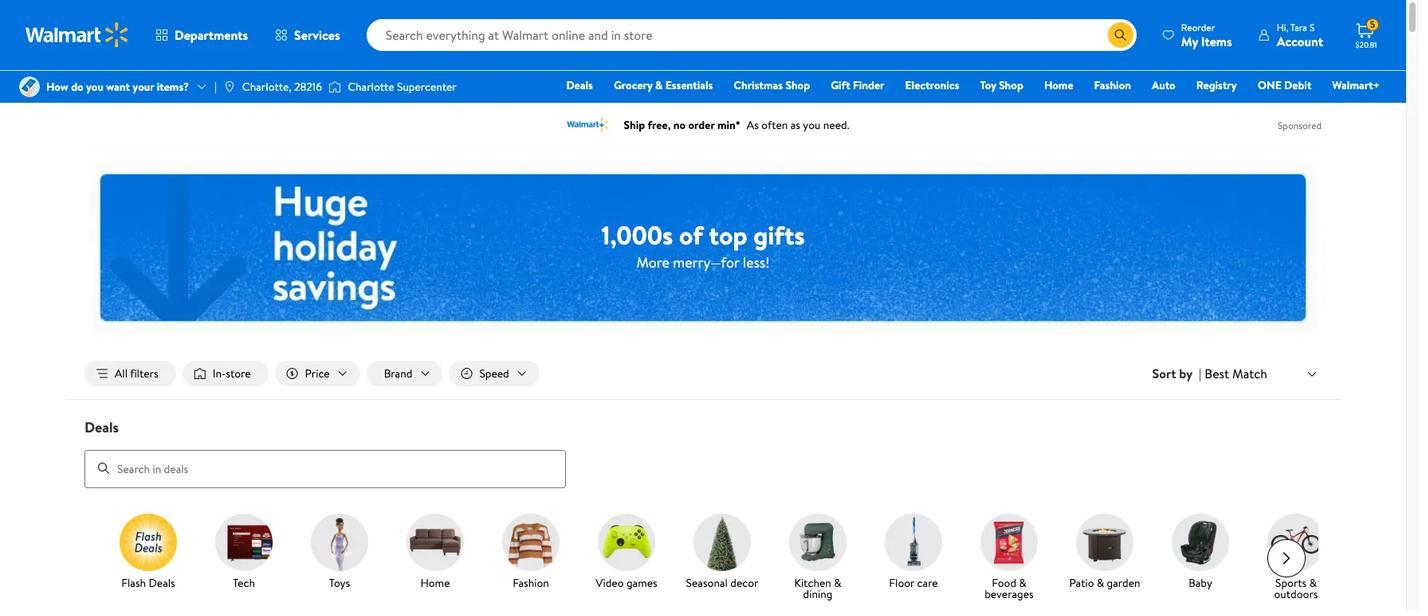 Task type: locate. For each thing, give the bounding box(es) containing it.
sports
[[1276, 575, 1307, 591]]

debit
[[1284, 77, 1312, 93]]

walmart image
[[26, 22, 129, 48]]

shop
[[786, 77, 810, 93], [999, 77, 1024, 93]]

& right dining
[[834, 575, 841, 591]]

s
[[1310, 20, 1315, 34]]

flash
[[121, 575, 146, 591]]

departments
[[175, 26, 248, 44]]

2 horizontal spatial deals
[[566, 77, 593, 93]]

0 horizontal spatial fashion link
[[489, 514, 572, 592]]

video
[[596, 575, 624, 591]]

 image for charlotte, 28216
[[223, 81, 236, 93]]

0 vertical spatial |
[[214, 79, 217, 95]]

video games
[[596, 575, 658, 591]]

fashion down 'search icon'
[[1094, 77, 1131, 93]]

0 horizontal spatial  image
[[223, 81, 236, 93]]

home
[[1044, 77, 1074, 93], [420, 575, 450, 591]]

sports & outdoors link
[[1255, 514, 1338, 603]]

home right toy shop
[[1044, 77, 1074, 93]]

sponsored
[[1278, 118, 1322, 132]]

Search search field
[[366, 19, 1137, 51]]

toy shop link
[[973, 77, 1031, 94]]

deals left grocery
[[566, 77, 593, 93]]

christmas shop
[[734, 77, 810, 93]]

1 horizontal spatial shop
[[999, 77, 1024, 93]]

0 horizontal spatial deals
[[85, 418, 119, 438]]

store
[[226, 366, 251, 382]]

kitchen and dining image
[[789, 514, 847, 571]]

1 horizontal spatial home link
[[1037, 77, 1081, 94]]

flash deals image
[[120, 514, 177, 571]]

walmart+ link
[[1325, 77, 1387, 94]]

& right sports
[[1309, 575, 1317, 591]]

1 horizontal spatial home
[[1044, 77, 1074, 93]]

| inside sort and filter section element
[[1199, 365, 1202, 383]]

video games image
[[598, 514, 655, 571]]

deals up search icon
[[85, 418, 119, 438]]

patio
[[1069, 575, 1094, 591]]

charlotte
[[348, 79, 394, 95]]

& right food
[[1019, 575, 1027, 591]]

grocery
[[614, 77, 653, 93]]

1 vertical spatial |
[[1199, 365, 1202, 383]]

toy shop
[[980, 77, 1024, 93]]

1 vertical spatial deals
[[85, 418, 119, 438]]

& right grocery
[[655, 77, 663, 93]]

toys
[[329, 575, 350, 591]]

finder
[[853, 77, 885, 93]]

0 horizontal spatial fashion
[[513, 575, 549, 591]]

fashion
[[1094, 77, 1131, 93], [513, 575, 549, 591]]

flash deals link
[[107, 514, 190, 592]]

& inside the kitchen & dining
[[834, 575, 841, 591]]

hi, tara s account
[[1277, 20, 1323, 50]]

28216
[[294, 79, 322, 95]]

grocery & essentials
[[614, 77, 713, 93]]

walmart+
[[1332, 77, 1380, 93]]

by
[[1179, 365, 1193, 383]]

sports & outdoors image
[[1268, 514, 1325, 571]]

0 horizontal spatial shop
[[786, 77, 810, 93]]

tech link
[[202, 514, 285, 592]]

shop for christmas shop
[[786, 77, 810, 93]]

& inside grocery & essentials "link"
[[655, 77, 663, 93]]

essentials
[[666, 77, 713, 93]]

items
[[1201, 32, 1232, 50]]

filters
[[130, 366, 158, 382]]

services
[[294, 26, 340, 44]]

floor
[[889, 575, 915, 591]]

gift finder
[[831, 77, 885, 93]]

baby image
[[1172, 514, 1229, 571]]

registry
[[1196, 77, 1237, 93]]

electronics
[[905, 77, 959, 93]]

 image left charlotte,
[[223, 81, 236, 93]]

 image for charlotte supercenter
[[329, 79, 341, 95]]

& inside the food & beverages
[[1019, 575, 1027, 591]]

0 horizontal spatial home link
[[394, 514, 477, 592]]

& for outdoors
[[1309, 575, 1317, 591]]

& inside the sports & outdoors
[[1309, 575, 1317, 591]]

0 vertical spatial home
[[1044, 77, 1074, 93]]

all filters button
[[85, 361, 176, 387]]

& for dining
[[834, 575, 841, 591]]

merry—for
[[673, 252, 740, 272]]

1 horizontal spatial |
[[1199, 365, 1202, 383]]

fashion link
[[1087, 77, 1138, 94], [489, 514, 572, 592]]

shop inside toy shop link
[[999, 77, 1024, 93]]

| right by
[[1199, 365, 1202, 383]]

shop inside christmas shop link
[[786, 77, 810, 93]]

0 vertical spatial fashion link
[[1087, 77, 1138, 94]]

1 horizontal spatial fashion
[[1094, 77, 1131, 93]]

home down home image
[[420, 575, 450, 591]]

decor
[[730, 575, 759, 591]]

| right items? on the left top
[[214, 79, 217, 95]]

one debit
[[1258, 77, 1312, 93]]

seasonal decor image
[[694, 514, 751, 571]]

0 vertical spatial fashion
[[1094, 77, 1131, 93]]

one
[[1258, 77, 1282, 93]]

one debit link
[[1251, 77, 1319, 94]]

all filters
[[115, 366, 158, 382]]

shop right christmas
[[786, 77, 810, 93]]

home image
[[407, 514, 464, 571]]

shop right toy on the top right of page
[[999, 77, 1024, 93]]

& for essentials
[[655, 77, 663, 93]]

patio & garden
[[1069, 575, 1140, 591]]

 image right 28216
[[329, 79, 341, 95]]

 image
[[19, 77, 40, 97]]

1 shop from the left
[[786, 77, 810, 93]]

in-store
[[213, 366, 251, 382]]

2 shop from the left
[[999, 77, 1024, 93]]

outdoors
[[1274, 586, 1318, 602]]

deals link
[[559, 77, 600, 94]]

reorder
[[1181, 20, 1215, 34]]

|
[[214, 79, 217, 95], [1199, 365, 1202, 383]]

seasonal
[[686, 575, 728, 591]]

& right patio
[[1097, 575, 1104, 591]]

0 vertical spatial home link
[[1037, 77, 1081, 94]]

your
[[133, 79, 154, 95]]

flash deals
[[121, 575, 175, 591]]

search image
[[97, 463, 110, 475]]

1 horizontal spatial fashion link
[[1087, 77, 1138, 94]]

1 vertical spatial home link
[[394, 514, 477, 592]]

2 vertical spatial deals
[[149, 575, 175, 591]]

you
[[86, 79, 104, 95]]

games
[[627, 575, 658, 591]]

match
[[1232, 365, 1268, 383]]

fashion down fashion image
[[513, 575, 549, 591]]

of
[[679, 217, 703, 252]]

deals
[[566, 77, 593, 93], [85, 418, 119, 438], [149, 575, 175, 591]]

electronics link
[[898, 77, 967, 94]]

deals right flash at left bottom
[[149, 575, 175, 591]]

tara
[[1291, 20, 1307, 34]]

& inside patio & garden link
[[1097, 575, 1104, 591]]

home link
[[1037, 77, 1081, 94], [394, 514, 477, 592]]

& for garden
[[1097, 575, 1104, 591]]

5
[[1370, 18, 1375, 31]]

tech image
[[215, 514, 273, 571]]

top
[[709, 217, 747, 252]]

Walmart Site-Wide search field
[[366, 19, 1137, 51]]

1 horizontal spatial  image
[[329, 79, 341, 95]]

1 vertical spatial home
[[420, 575, 450, 591]]

care
[[917, 575, 938, 591]]

 image
[[329, 79, 341, 95], [223, 81, 236, 93]]

patio & garden image
[[1076, 514, 1134, 571]]

sort and filter section element
[[65, 348, 1341, 399]]

1 vertical spatial fashion link
[[489, 514, 572, 592]]

charlotte, 28216
[[242, 79, 322, 95]]



Task type: describe. For each thing, give the bounding box(es) containing it.
toys image
[[311, 514, 368, 571]]

in-
[[213, 366, 226, 382]]

supercenter
[[397, 79, 457, 95]]

items?
[[157, 79, 189, 95]]

christmas shop link
[[727, 77, 817, 94]]

less!
[[743, 252, 770, 272]]

1 vertical spatial fashion
[[513, 575, 549, 591]]

toy
[[980, 77, 996, 93]]

5 $20.81
[[1356, 18, 1377, 50]]

food
[[992, 575, 1016, 591]]

want
[[106, 79, 130, 95]]

huge holiday savings. shop thousands of top gifts. more merry—for less! image
[[88, 162, 1319, 334]]

services button
[[262, 16, 354, 54]]

do
[[71, 79, 83, 95]]

baby
[[1189, 575, 1212, 591]]

1,000s of top gifts more merry—for less!
[[601, 217, 805, 272]]

food & beverages link
[[968, 514, 1051, 603]]

departments button
[[142, 16, 262, 54]]

1 horizontal spatial deals
[[149, 575, 175, 591]]

brand
[[384, 366, 412, 382]]

all
[[115, 366, 128, 382]]

shop for toy shop
[[999, 77, 1024, 93]]

how do you want your items?
[[46, 79, 189, 95]]

tech
[[233, 575, 255, 591]]

toys link
[[298, 514, 381, 592]]

sports & outdoors
[[1274, 575, 1318, 602]]

hi,
[[1277, 20, 1289, 34]]

next slide for chipmodulewithimages list image
[[1268, 539, 1306, 578]]

reorder my items
[[1181, 20, 1232, 50]]

floor care
[[889, 575, 938, 591]]

kitchen
[[794, 575, 831, 591]]

0 vertical spatial deals
[[566, 77, 593, 93]]

gift
[[831, 77, 850, 93]]

Search in deals search field
[[85, 450, 566, 488]]

floorcare image
[[885, 514, 942, 571]]

account
[[1277, 32, 1323, 50]]

$20.81
[[1356, 39, 1377, 50]]

speed
[[479, 366, 509, 382]]

kitchen & dining
[[794, 575, 841, 602]]

registry link
[[1189, 77, 1244, 94]]

sort
[[1152, 365, 1176, 383]]

best
[[1205, 365, 1229, 383]]

charlotte supercenter
[[348, 79, 457, 95]]

auto link
[[1145, 77, 1183, 94]]

christmas
[[734, 77, 783, 93]]

food & beverages image
[[981, 514, 1038, 571]]

best match button
[[1202, 363, 1322, 384]]

video games link
[[585, 514, 668, 592]]

patio & garden link
[[1063, 514, 1146, 592]]

gift finder link
[[824, 77, 892, 94]]

my
[[1181, 32, 1198, 50]]

charlotte,
[[242, 79, 292, 95]]

search icon image
[[1114, 29, 1127, 41]]

seasonal decor
[[686, 575, 759, 591]]

best match
[[1205, 365, 1268, 383]]

gifts
[[753, 217, 805, 252]]

food & beverages
[[985, 575, 1034, 602]]

kitchen & dining link
[[776, 514, 859, 603]]

deals inside search box
[[85, 418, 119, 438]]

price button
[[275, 361, 360, 387]]

brand button
[[366, 361, 443, 387]]

dining
[[803, 586, 833, 602]]

& for beverages
[[1019, 575, 1027, 591]]

how
[[46, 79, 68, 95]]

sort by |
[[1152, 365, 1202, 383]]

garden
[[1107, 575, 1140, 591]]

Deals search field
[[65, 418, 1341, 488]]

fashion image
[[502, 514, 560, 571]]

baby link
[[1159, 514, 1242, 592]]

0 horizontal spatial home
[[420, 575, 450, 591]]

0 horizontal spatial |
[[214, 79, 217, 95]]

floor care link
[[872, 514, 955, 592]]

in-store button
[[182, 361, 268, 387]]



Task type: vqa. For each thing, say whether or not it's contained in the screenshot.
Patio & garden image
yes



